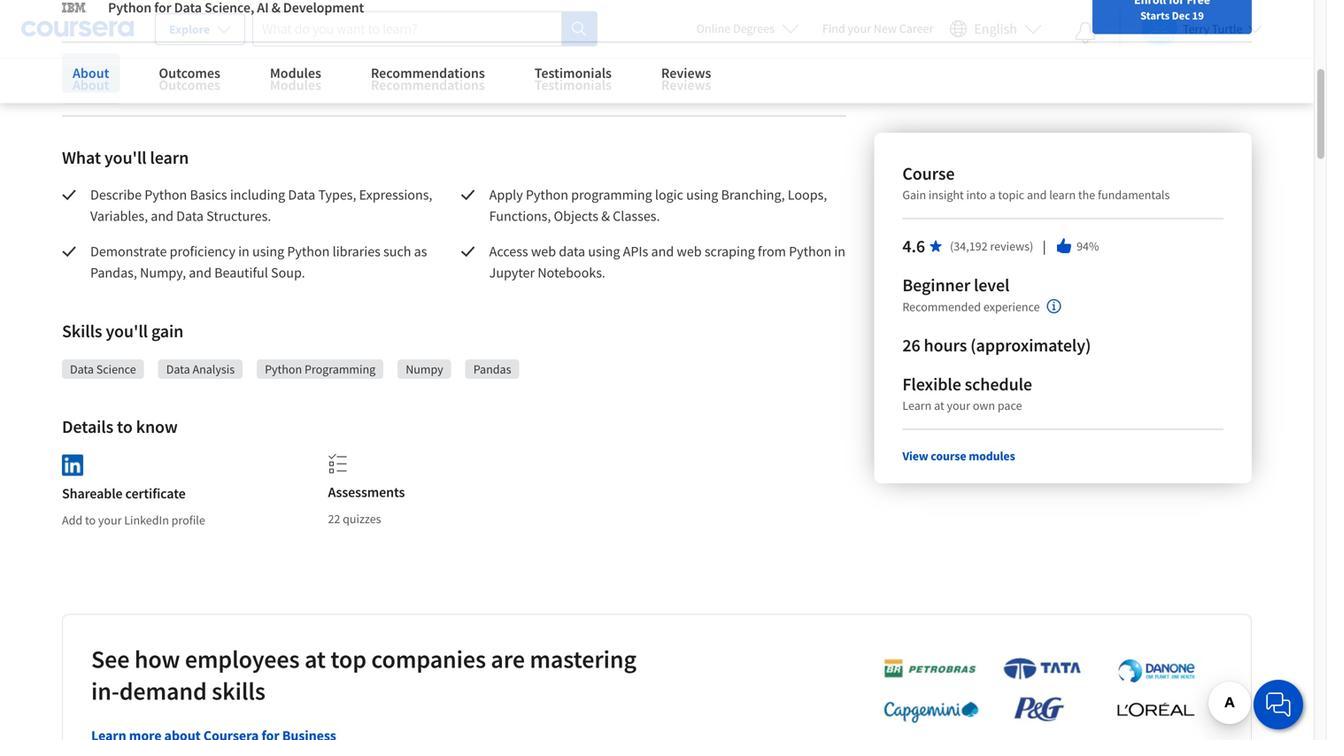 Task type: vqa. For each thing, say whether or not it's contained in the screenshot.
credit in the "list item"
no



Task type: locate. For each thing, give the bounding box(es) containing it.
learn left the
[[1050, 187, 1076, 203]]

&
[[271, 15, 280, 33], [601, 207, 610, 225]]

add
[[62, 512, 82, 528]]

at inside flexible schedule learn at your own pace
[[934, 398, 945, 414]]

shareable
[[62, 485, 123, 503]]

None search field
[[252, 11, 598, 46]]

own
[[973, 398, 995, 414]]

hours
[[924, 334, 967, 356]]

proficiency
[[170, 243, 235, 260]]

python for data science, ai & development
[[108, 15, 364, 33]]

scraping
[[705, 243, 755, 260]]

at for top
[[305, 644, 326, 675]]

for
[[1169, 8, 1185, 24], [154, 15, 171, 33]]

coursera enterprise logos image
[[857, 657, 1211, 733]]

0 horizontal spatial at
[[305, 644, 326, 675]]

0 vertical spatial your
[[848, 20, 871, 36]]

python inside the describe python basics including data types, expressions, variables, and data structures.
[[145, 186, 187, 204]]

pace
[[998, 398, 1022, 414]]

to for know
[[117, 416, 133, 438]]

2 horizontal spatial your
[[947, 398, 971, 414]]

testimonials link for reviews link corresponding to 2nd outcomes link
[[524, 70, 622, 109]]

1 vertical spatial learn
[[1050, 187, 1076, 203]]

jupyter
[[489, 264, 535, 282]]

pandas
[[474, 361, 511, 377]]

analysis
[[193, 361, 235, 377]]

and inside the describe python basics including data types, expressions, variables, and data structures.
[[151, 207, 174, 225]]

python inside apply python programming logic using branching, loops, functions, objects & classes.
[[526, 186, 568, 204]]

web left "data"
[[531, 243, 556, 260]]

1 horizontal spatial web
[[677, 243, 702, 260]]

in right from
[[835, 243, 846, 260]]

2 outcomes from the top
[[159, 80, 220, 98]]

1 about from the top
[[73, 76, 109, 94]]

recommendations link
[[360, 66, 496, 104], [360, 70, 496, 109]]

to
[[117, 416, 133, 438], [85, 512, 96, 528]]

find
[[823, 20, 845, 36]]

your down shareable certificate
[[98, 512, 122, 528]]

modules
[[270, 76, 321, 94], [270, 80, 321, 98]]

schedule
[[965, 373, 1033, 395]]

2 about link from the top
[[62, 70, 120, 109]]

python left basics
[[145, 186, 187, 204]]

2 horizontal spatial using
[[686, 186, 718, 204]]

using inside access web data using apis and web scraping from python in jupyter notebooks.
[[588, 243, 620, 260]]

1 horizontal spatial using
[[588, 243, 620, 260]]

classes.
[[613, 207, 660, 225]]

demonstrate proficiency in using python libraries such as pandas, numpy, and beautiful soup.
[[90, 243, 430, 282]]

1 vertical spatial at
[[305, 644, 326, 675]]

using up soup.
[[252, 243, 284, 260]]

web left scraping
[[677, 243, 702, 260]]

0 vertical spatial to
[[117, 416, 133, 438]]

you'll up science
[[106, 320, 148, 342]]

your
[[848, 20, 871, 36], [947, 398, 971, 414], [98, 512, 122, 528]]

1 vertical spatial &
[[601, 207, 610, 225]]

and inside course gain insight into a topic and learn the fundamentals
[[1027, 187, 1047, 203]]

information about difficulty level pre-requisites. image
[[1047, 299, 1061, 313]]

to left the know
[[117, 416, 133, 438]]

python right from
[[789, 243, 832, 260]]

1 testimonials from the top
[[535, 76, 612, 94]]

0 horizontal spatial web
[[531, 243, 556, 260]]

0 horizontal spatial using
[[252, 243, 284, 260]]

into
[[967, 187, 987, 203]]

and right apis
[[651, 243, 674, 260]]

data
[[559, 243, 585, 260]]

testimonials link for reviews link associated with 2nd outcomes link from the bottom
[[524, 66, 622, 104]]

recommended
[[903, 299, 981, 315]]

numpy
[[406, 361, 443, 377]]

companies
[[371, 644, 486, 675]]

soup.
[[271, 264, 305, 282]]

2 about from the top
[[73, 80, 109, 98]]

1 horizontal spatial in
[[835, 243, 846, 260]]

starts
[[1141, 25, 1170, 39]]

0 vertical spatial at
[[934, 398, 945, 414]]

for inside enroll for free starts dec 19
[[1169, 8, 1185, 24]]

2 modules from the top
[[270, 80, 321, 98]]

2 modules link from the top
[[259, 70, 332, 109]]

testimonials
[[535, 76, 612, 94], [535, 80, 612, 98]]

1 horizontal spatial &
[[601, 207, 610, 225]]

your left own
[[947, 398, 971, 414]]

profile
[[171, 512, 205, 528]]

at for your
[[934, 398, 945, 414]]

science,
[[205, 15, 254, 33]]

python left programming
[[265, 361, 302, 377]]

web
[[531, 243, 556, 260], [677, 243, 702, 260]]

1 horizontal spatial for
[[1169, 8, 1185, 24]]

and down proficiency
[[189, 264, 212, 282]]

2 recommendations from the top
[[371, 80, 485, 98]]

1 modules link from the top
[[259, 66, 332, 104]]

flexible schedule learn at your own pace
[[903, 373, 1033, 414]]

reviews for reviews link corresponding to 2nd outcomes link
[[661, 80, 711, 98]]

2 testimonials from the top
[[535, 80, 612, 98]]

2 vertical spatial your
[[98, 512, 122, 528]]

and inside demonstrate proficiency in using python libraries such as pandas, numpy, and beautiful soup.
[[189, 264, 212, 282]]

0 horizontal spatial learn
[[150, 147, 189, 169]]

in up "beautiful"
[[238, 243, 250, 260]]

2 reviews link from the top
[[651, 70, 722, 109]]

to right the "add"
[[85, 512, 96, 528]]

english
[[974, 20, 1018, 38]]

1 horizontal spatial to
[[117, 416, 133, 438]]

1 modules from the top
[[270, 76, 321, 94]]

testimonials link
[[524, 66, 622, 104], [524, 70, 622, 109]]

data
[[174, 15, 202, 33], [288, 186, 315, 204], [176, 207, 204, 225], [70, 361, 94, 377], [166, 361, 190, 377]]

modules link for 2nd outcomes link
[[259, 70, 332, 109]]

reviews
[[661, 76, 711, 94], [661, 80, 711, 98]]

branching,
[[721, 186, 785, 204]]

at left top
[[305, 644, 326, 675]]

learn right what
[[150, 147, 189, 169]]

course
[[931, 448, 967, 464]]

using
[[686, 186, 718, 204], [252, 243, 284, 260], [588, 243, 620, 260]]

for left science,
[[154, 15, 171, 33]]

1 web from the left
[[531, 243, 556, 260]]

data left analysis
[[166, 361, 190, 377]]

for up dec
[[1169, 8, 1185, 24]]

recommendations link for 2nd outcomes link from the bottom's modules link
[[360, 66, 496, 104]]

using for demonstrate proficiency in using python libraries such as pandas, numpy, and beautiful soup.
[[252, 243, 284, 260]]

2 testimonials link from the top
[[524, 70, 622, 109]]

what
[[62, 147, 101, 169]]

1 about link from the top
[[62, 66, 120, 104]]

programming
[[571, 186, 652, 204]]

2 recommendations link from the top
[[360, 70, 496, 109]]

& down programming
[[601, 207, 610, 225]]

to for your
[[85, 512, 96, 528]]

career
[[900, 20, 934, 36]]

and right variables,
[[151, 207, 174, 225]]

recommendations for 2nd outcomes link
[[371, 80, 485, 98]]

0 horizontal spatial your
[[98, 512, 122, 528]]

variables,
[[90, 207, 148, 225]]

0 vertical spatial you'll
[[104, 147, 147, 169]]

top
[[331, 644, 367, 675]]

python right ibm image
[[108, 15, 152, 33]]

(34,192
[[950, 238, 988, 254]]

course gain insight into a topic and learn the fundamentals
[[903, 162, 1170, 203]]

access web data using apis and web scraping from python in jupyter notebooks.
[[489, 243, 849, 282]]

1 horizontal spatial learn
[[1050, 187, 1076, 203]]

1 vertical spatial you'll
[[106, 320, 148, 342]]

course
[[903, 162, 955, 185]]

you'll for skills
[[106, 320, 148, 342]]

in inside demonstrate proficiency in using python libraries such as pandas, numpy, and beautiful soup.
[[238, 243, 250, 260]]

1 outcomes from the top
[[159, 76, 220, 94]]

outcomes
[[159, 76, 220, 94], [159, 80, 220, 98]]

python up soup.
[[287, 243, 330, 260]]

beginner
[[903, 274, 971, 296]]

using inside demonstrate proficiency in using python libraries such as pandas, numpy, and beautiful soup.
[[252, 243, 284, 260]]

enroll for free starts dec 19
[[1134, 8, 1211, 39]]

in
[[238, 243, 250, 260], [835, 243, 846, 260]]

1 recommendations link from the top
[[360, 66, 496, 104]]

using left apis
[[588, 243, 620, 260]]

2 outcomes link from the top
[[148, 70, 231, 109]]

0 horizontal spatial in
[[238, 243, 250, 260]]

using right logic at the top
[[686, 186, 718, 204]]

1 horizontal spatial at
[[934, 398, 945, 414]]

2 reviews from the top
[[661, 80, 711, 98]]

access
[[489, 243, 528, 260]]

new
[[874, 20, 897, 36]]

1 reviews from the top
[[661, 76, 711, 94]]

0 vertical spatial &
[[271, 15, 280, 33]]

outcomes link
[[148, 66, 231, 104], [148, 70, 231, 109]]

0 horizontal spatial for
[[154, 15, 171, 33]]

1 testimonials link from the top
[[524, 66, 622, 104]]

your right find
[[848, 20, 871, 36]]

at right learn
[[934, 398, 945, 414]]

reviews link
[[651, 66, 722, 104], [651, 70, 722, 109]]

at inside see how employees at top companies are mastering in-demand skills
[[305, 644, 326, 675]]

demonstrate
[[90, 243, 167, 260]]

modules link for 2nd outcomes link from the bottom
[[259, 66, 332, 104]]

python up functions,
[[526, 186, 568, 204]]

at
[[934, 398, 945, 414], [305, 644, 326, 675]]

learn
[[150, 147, 189, 169], [1050, 187, 1076, 203]]

recommendations link for 2nd outcomes link modules link
[[360, 70, 496, 109]]

and inside access web data using apis and web scraping from python in jupyter notebooks.
[[651, 243, 674, 260]]

1 recommendations from the top
[[371, 76, 485, 94]]

1 in from the left
[[238, 243, 250, 260]]

& inside apply python programming logic using branching, loops, functions, objects & classes.
[[601, 207, 610, 225]]

are
[[491, 644, 525, 675]]

about link for 2nd outcomes link
[[62, 70, 120, 109]]

0 horizontal spatial to
[[85, 512, 96, 528]]

about link
[[62, 66, 120, 104], [62, 70, 120, 109]]

reviews link for 2nd outcomes link from the bottom
[[651, 66, 722, 104]]

1 vertical spatial to
[[85, 512, 96, 528]]

you'll up describe
[[104, 147, 147, 169]]

in inside access web data using apis and web scraping from python in jupyter notebooks.
[[835, 243, 846, 260]]

types,
[[318, 186, 356, 204]]

and right topic
[[1027, 187, 1047, 203]]

1 vertical spatial your
[[947, 398, 971, 414]]

numpy,
[[140, 264, 186, 282]]

1 reviews link from the top
[[651, 66, 722, 104]]

2 in from the left
[[835, 243, 846, 260]]

& right the ai
[[271, 15, 280, 33]]

view
[[903, 448, 929, 464]]

as
[[414, 243, 427, 260]]



Task type: describe. For each thing, give the bounding box(es) containing it.
(approximately)
[[971, 334, 1091, 356]]

functions,
[[489, 207, 551, 225]]

testimonials for reviews link corresponding to 2nd outcomes link
[[535, 80, 612, 98]]

chat with us image
[[1265, 691, 1293, 719]]

in-
[[91, 676, 119, 707]]

skills
[[62, 320, 102, 342]]

learn inside course gain insight into a topic and learn the fundamentals
[[1050, 187, 1076, 203]]

experience
[[984, 299, 1040, 315]]

about link for 2nd outcomes link from the bottom
[[62, 66, 120, 104]]

loops,
[[788, 186, 827, 204]]

structures.
[[206, 207, 271, 225]]

modules for 2nd outcomes link from the bottom's modules link
[[270, 76, 321, 94]]

modules
[[969, 448, 1015, 464]]

testimonials for reviews link associated with 2nd outcomes link from the bottom
[[535, 76, 612, 94]]

basics
[[190, 186, 227, 204]]

4.6
[[903, 235, 925, 257]]

reviews link for 2nd outcomes link
[[651, 70, 722, 109]]

skills you'll gain
[[62, 320, 184, 342]]

topic
[[998, 187, 1025, 203]]

data left science,
[[174, 15, 202, 33]]

view course modules link
[[903, 448, 1015, 464]]

pandas,
[[90, 264, 137, 282]]

logic
[[655, 186, 684, 204]]

skills
[[212, 676, 266, 707]]

reviews)
[[990, 238, 1034, 254]]

22
[[328, 511, 340, 527]]

shareable certificate
[[62, 485, 186, 503]]

for for python
[[154, 15, 171, 33]]

ai
[[257, 15, 269, 33]]

data analysis
[[166, 361, 235, 377]]

add to your linkedin profile
[[62, 512, 205, 528]]

python programming
[[265, 361, 376, 377]]

details
[[62, 416, 113, 438]]

notebooks.
[[538, 264, 606, 282]]

for for enroll
[[1169, 8, 1185, 24]]

such
[[383, 243, 411, 260]]

level
[[974, 274, 1010, 296]]

19
[[1192, 25, 1204, 39]]

2 web from the left
[[677, 243, 702, 260]]

demand
[[119, 676, 207, 707]]

0 horizontal spatial &
[[271, 15, 280, 33]]

26
[[903, 334, 921, 356]]

beautiful
[[214, 264, 268, 282]]

you'll for what
[[104, 147, 147, 169]]

find your new career
[[823, 20, 934, 36]]

1 horizontal spatial your
[[848, 20, 871, 36]]

see
[[91, 644, 130, 675]]

coursera image
[[21, 14, 134, 43]]

outcomes for 2nd outcomes link from the bottom
[[159, 76, 220, 94]]

mastering
[[530, 644, 637, 675]]

data down basics
[[176, 207, 204, 225]]

english button
[[943, 0, 1049, 58]]

the
[[1079, 187, 1096, 203]]

your inside flexible schedule learn at your own pace
[[947, 398, 971, 414]]

26 hours (approximately)
[[903, 334, 1091, 356]]

reviews for reviews link associated with 2nd outcomes link from the bottom
[[661, 76, 711, 94]]

enroll
[[1134, 8, 1167, 24]]

show notifications image
[[1075, 22, 1096, 43]]

ibm image
[[62, 11, 87, 36]]

modules for 2nd outcomes link modules link
[[270, 80, 321, 98]]

data science
[[70, 361, 136, 377]]

objects
[[554, 207, 599, 225]]

using for access web data using apis and web scraping from python in jupyter notebooks.
[[588, 243, 620, 260]]

recommendations for 2nd outcomes link from the bottom
[[371, 76, 485, 94]]

see how employees at top companies are mastering in-demand skills
[[91, 644, 637, 707]]

details to know
[[62, 416, 178, 438]]

|
[[1041, 236, 1049, 255]]

from
[[758, 243, 786, 260]]

find your new career link
[[814, 18, 943, 40]]

employees
[[185, 644, 300, 675]]

what you'll learn
[[62, 147, 189, 169]]

learn
[[903, 398, 932, 414]]

flexible
[[903, 373, 961, 395]]

outcomes for 2nd outcomes link
[[159, 80, 220, 98]]

data left science
[[70, 361, 94, 377]]

94%
[[1077, 238, 1099, 254]]

apply python programming logic using branching, loops, functions, objects & classes.
[[489, 186, 830, 225]]

free
[[1187, 8, 1211, 24]]

1 outcomes link from the top
[[148, 66, 231, 104]]

know
[[136, 416, 178, 438]]

expressions,
[[359, 186, 433, 204]]

about for about link associated with 2nd outcomes link from the bottom
[[73, 76, 109, 94]]

assessments
[[328, 484, 405, 501]]

0 vertical spatial learn
[[150, 147, 189, 169]]

beginner level
[[903, 274, 1010, 296]]

a
[[990, 187, 996, 203]]

data left "types," on the left top of the page
[[288, 186, 315, 204]]

science
[[96, 361, 136, 377]]

certificate
[[125, 485, 186, 503]]

including
[[230, 186, 285, 204]]

development
[[283, 15, 364, 33]]

about for 2nd outcomes link's about link
[[73, 80, 109, 98]]

using inside apply python programming logic using branching, loops, functions, objects & classes.
[[686, 186, 718, 204]]

view course modules
[[903, 448, 1015, 464]]

apply
[[489, 186, 523, 204]]

libraries
[[333, 243, 381, 260]]

gain
[[903, 187, 926, 203]]

gain
[[151, 320, 184, 342]]

quizzes
[[343, 511, 381, 527]]

python inside access web data using apis and web scraping from python in jupyter notebooks.
[[789, 243, 832, 260]]

describe
[[90, 186, 142, 204]]

python inside demonstrate proficiency in using python libraries such as pandas, numpy, and beautiful soup.
[[287, 243, 330, 260]]

linkedin
[[124, 512, 169, 528]]



